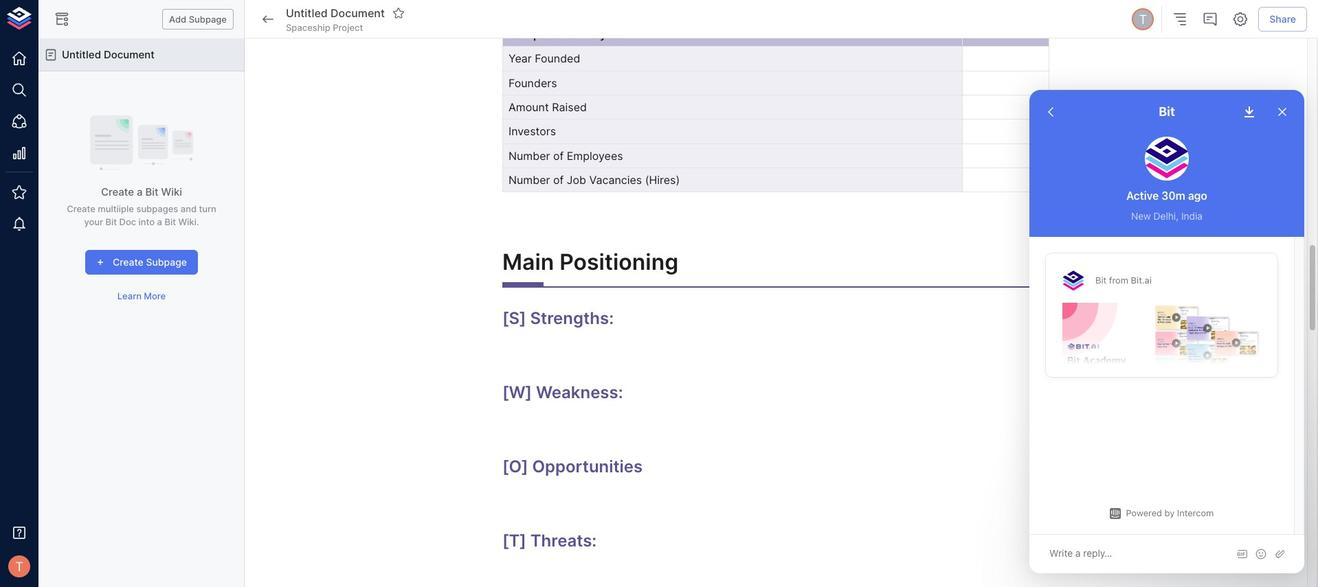 Task type: vqa. For each thing, say whether or not it's contained in the screenshot.
Vacancies
yes



Task type: describe. For each thing, give the bounding box(es) containing it.
favorite image
[[392, 7, 405, 19]]

create for a
[[101, 186, 134, 199]]

add subpage
[[169, 13, 227, 24]]

0 horizontal spatial untitled
[[62, 48, 101, 61]]

create a bit wiki create multiiple subpages and turn your bit doc into a bit wiki.
[[67, 186, 216, 227]]

table of contents image
[[1172, 11, 1188, 27]]

subpage for create subpage
[[146, 256, 187, 268]]

0 horizontal spatial untitled document
[[62, 48, 155, 61]]

founded
[[535, 52, 580, 65]]

job
[[567, 173, 586, 187]]

subpage for add subpage
[[189, 13, 227, 24]]

1 horizontal spatial bit
[[145, 186, 159, 199]]

spaceship project link
[[286, 21, 363, 34]]

[o] opportunities
[[502, 457, 643, 477]]

1 vertical spatial a
[[157, 216, 162, 227]]

spaceship project
[[286, 22, 363, 33]]

create subpage
[[113, 256, 187, 268]]

multiiple
[[98, 204, 134, 215]]

number for number of job vacancies (hires)
[[509, 173, 550, 187]]

strengths:
[[530, 309, 614, 329]]

threats:
[[530, 531, 597, 551]]

[t] threats:
[[502, 531, 597, 551]]

0 vertical spatial document
[[331, 6, 385, 20]]

number of employees
[[509, 149, 623, 163]]

founders
[[509, 76, 557, 90]]

[w] weakness:
[[502, 383, 623, 403]]

employees
[[567, 149, 623, 163]]

[s] strengths:
[[502, 309, 614, 329]]

of for employees
[[553, 149, 564, 163]]

add
[[169, 13, 186, 24]]

add subpage button
[[162, 9, 234, 30]]

raised
[[552, 100, 587, 114]]

turn
[[199, 204, 216, 215]]

year founded
[[509, 52, 580, 65]]

vacancies
[[589, 173, 642, 187]]

number of job vacancies (hires)
[[509, 173, 680, 187]]

hide wiki image
[[54, 11, 70, 27]]

learn
[[117, 291, 142, 302]]

share button
[[1259, 7, 1307, 32]]

t for bottom t button
[[15, 559, 23, 574]]

number for number of employees
[[509, 149, 550, 163]]

create subpage button
[[85, 250, 198, 275]]

go back image
[[260, 11, 276, 27]]

document inside untitled document link
[[104, 48, 155, 61]]

more
[[144, 291, 166, 302]]

project
[[333, 22, 363, 33]]

settings image
[[1232, 11, 1249, 27]]

of for job
[[553, 173, 564, 187]]

wiki.
[[178, 216, 199, 227]]

analysis
[[576, 27, 621, 41]]

positioning
[[560, 249, 678, 275]]

t for t button to the top
[[1139, 12, 1147, 27]]



Task type: locate. For each thing, give the bounding box(es) containing it.
dialog
[[1029, 90, 1304, 574]]

bit up the subpages
[[145, 186, 159, 199]]

wiki
[[161, 186, 182, 199]]

create up your
[[67, 204, 95, 215]]

1 vertical spatial number
[[509, 173, 550, 187]]

0 vertical spatial number
[[509, 149, 550, 163]]

[s]
[[502, 309, 526, 329]]

untitled document link
[[38, 38, 245, 71]]

document
[[331, 6, 385, 20], [104, 48, 155, 61]]

of down "investors"
[[553, 149, 564, 163]]

create inside button
[[113, 256, 144, 268]]

1 horizontal spatial untitled document
[[286, 6, 385, 20]]

doc
[[119, 216, 136, 227]]

0 vertical spatial untitled document
[[286, 6, 385, 20]]

1 vertical spatial t button
[[4, 552, 34, 582]]

investors
[[509, 125, 556, 138]]

amount
[[509, 100, 549, 114]]

create up "learn"
[[113, 256, 144, 268]]

[t]
[[502, 531, 526, 551]]

untitled
[[286, 6, 328, 20], [62, 48, 101, 61]]

1 vertical spatial t
[[15, 559, 23, 574]]

0 vertical spatial create
[[101, 186, 134, 199]]

subpage
[[189, 13, 227, 24], [146, 256, 187, 268]]

1 vertical spatial create
[[67, 204, 95, 215]]

0 vertical spatial subpage
[[189, 13, 227, 24]]

of
[[553, 149, 564, 163], [553, 173, 564, 187]]

1 of from the top
[[553, 149, 564, 163]]

0 horizontal spatial document
[[104, 48, 155, 61]]

1 vertical spatial untitled document
[[62, 48, 155, 61]]

0 vertical spatial t
[[1139, 12, 1147, 27]]

number
[[509, 149, 550, 163], [509, 173, 550, 187]]

main
[[502, 249, 554, 275]]

t
[[1139, 12, 1147, 27], [15, 559, 23, 574]]

amount raised
[[509, 100, 587, 114]]

1 vertical spatial of
[[553, 173, 564, 187]]

competitive analysis
[[509, 27, 621, 41]]

subpage right add
[[189, 13, 227, 24]]

a
[[137, 186, 143, 199], [157, 216, 162, 227]]

into
[[139, 216, 155, 227]]

2 horizontal spatial bit
[[165, 216, 176, 227]]

a down the subpages
[[157, 216, 162, 227]]

subpage up more
[[146, 256, 187, 268]]

0 horizontal spatial t button
[[4, 552, 34, 582]]

learn more
[[117, 291, 166, 302]]

your
[[84, 216, 103, 227]]

1 horizontal spatial document
[[331, 6, 385, 20]]

spaceship
[[286, 22, 330, 33]]

number down "investors"
[[509, 149, 550, 163]]

competitive
[[509, 27, 573, 41]]

main positioning
[[502, 249, 678, 275]]

create
[[101, 186, 134, 199], [67, 204, 95, 215], [113, 256, 144, 268]]

1 horizontal spatial a
[[157, 216, 162, 227]]

learn more button
[[114, 286, 169, 307]]

1 vertical spatial document
[[104, 48, 155, 61]]

and
[[181, 204, 197, 215]]

bit down the subpages
[[165, 216, 176, 227]]

untitled document up the spaceship project
[[286, 6, 385, 20]]

2 vertical spatial create
[[113, 256, 144, 268]]

untitled down hide wiki 'icon'
[[62, 48, 101, 61]]

comments image
[[1202, 11, 1219, 27]]

0 vertical spatial of
[[553, 149, 564, 163]]

1 horizontal spatial subpage
[[189, 13, 227, 24]]

opportunities
[[532, 457, 643, 477]]

0 vertical spatial untitled
[[286, 6, 328, 20]]

1 horizontal spatial untitled
[[286, 6, 328, 20]]

year
[[509, 52, 532, 65]]

t button
[[1130, 6, 1156, 32], [4, 552, 34, 582]]

bit down multiiple
[[106, 216, 117, 227]]

subpage inside button
[[146, 256, 187, 268]]

create for subpage
[[113, 256, 144, 268]]

1 vertical spatial untitled
[[62, 48, 101, 61]]

create up multiiple
[[101, 186, 134, 199]]

1 vertical spatial subpage
[[146, 256, 187, 268]]

1 horizontal spatial t button
[[1130, 6, 1156, 32]]

weakness:
[[536, 383, 623, 403]]

untitled up spaceship
[[286, 6, 328, 20]]

0 vertical spatial t button
[[1130, 6, 1156, 32]]

untitled document down hide wiki 'icon'
[[62, 48, 155, 61]]

[o]
[[502, 457, 528, 477]]

[w]
[[502, 383, 532, 403]]

bit
[[145, 186, 159, 199], [106, 216, 117, 227], [165, 216, 176, 227]]

share
[[1270, 13, 1296, 25]]

0 horizontal spatial a
[[137, 186, 143, 199]]

a up the subpages
[[137, 186, 143, 199]]

0 vertical spatial a
[[137, 186, 143, 199]]

0 horizontal spatial t
[[15, 559, 23, 574]]

untitled document
[[286, 6, 385, 20], [62, 48, 155, 61]]

1 horizontal spatial t
[[1139, 12, 1147, 27]]

2 number from the top
[[509, 173, 550, 187]]

(hires)
[[645, 173, 680, 187]]

1 number from the top
[[509, 149, 550, 163]]

0 horizontal spatial subpage
[[146, 256, 187, 268]]

subpage inside button
[[189, 13, 227, 24]]

number down number of employees
[[509, 173, 550, 187]]

2 of from the top
[[553, 173, 564, 187]]

of left job
[[553, 173, 564, 187]]

0 horizontal spatial bit
[[106, 216, 117, 227]]

subpages
[[136, 204, 178, 215]]



